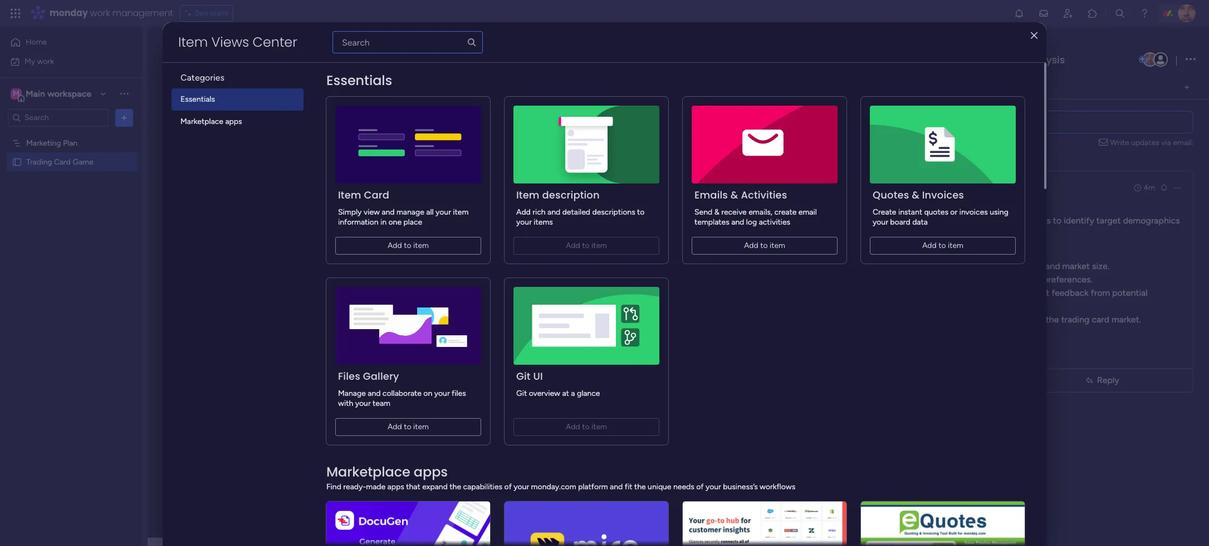 Task type: vqa. For each thing, say whether or not it's contained in the screenshot.
unique
yes



Task type: locate. For each thing, give the bounding box(es) containing it.
essentials up filter "popup button"
[[326, 71, 392, 90]]

None field
[[405, 400, 434, 412]]

person up item card simply view and manage all your item information in one place in the left top of the page
[[408, 157, 432, 167]]

date for status
[[556, 157, 572, 167]]

0 vertical spatial potential
[[886, 274, 922, 285]]

view
[[364, 208, 380, 217]]

card down "1"
[[364, 188, 389, 202]]

1 horizontal spatial trading card game
[[169, 35, 343, 60]]

add down 'one'
[[388, 241, 402, 251]]

Date field
[[553, 156, 575, 168], [513, 205, 535, 217]]

item down collaborate
[[413, 423, 429, 432]]

trading card game down marketing plan
[[26, 157, 93, 167]]

0 vertical spatial or
[[950, 208, 958, 217]]

1 horizontal spatial item
[[338, 188, 361, 202]]

1 vertical spatial on
[[494, 263, 502, 273]]

add down log
[[744, 241, 758, 251]]

demographics
[[1123, 215, 1180, 226]]

development
[[281, 263, 328, 273]]

2 horizontal spatial item
[[516, 188, 540, 202]]

0 horizontal spatial a
[[571, 389, 575, 399]]

None search field
[[333, 31, 483, 53]]

0 horizontal spatial marketplace
[[180, 117, 223, 126]]

3 nov from the top
[[554, 304, 568, 312]]

audience down notifications image
[[974, 53, 1021, 67]]

0 vertical spatial audience
[[974, 53, 1021, 67]]

essentials inside option
[[180, 95, 215, 104]]

work
[[90, 7, 110, 19], [37, 57, 54, 66]]

& up instant
[[912, 188, 920, 202]]

their
[[1023, 274, 1041, 285]]

write for write an update...
[[842, 117, 864, 127]]

add to item down collaborate
[[388, 423, 429, 432]]

industry.
[[999, 229, 1033, 239]]

option
[[0, 133, 142, 135]]

0 vertical spatial target
[[939, 53, 972, 67]]

2 horizontal spatial card
[[364, 188, 389, 202]]

send
[[695, 208, 713, 217]]

1 horizontal spatial potential
[[1112, 288, 1148, 298]]

to right descriptions at the top of page
[[637, 208, 645, 217]]

nov
[[554, 264, 568, 273], [554, 284, 568, 292], [554, 304, 568, 312], [554, 422, 568, 431], [554, 442, 568, 450]]

1 horizontal spatial marketing
[[211, 304, 245, 313]]

styles
[[1011, 314, 1034, 325]]

2 horizontal spatial &
[[912, 188, 920, 202]]

working on it
[[463, 178, 509, 187], [463, 263, 509, 273]]

1 vertical spatial trading card game
[[26, 157, 93, 167]]

Search for a column type search field
[[333, 31, 483, 53]]

james peterson link
[[868, 186, 931, 197]]

or left "focus" in the right bottom of the page
[[922, 288, 930, 298]]

analysis left "1"
[[345, 178, 373, 187]]

marketing left plan
[[26, 138, 61, 148]]

it
[[504, 178, 509, 187], [504, 263, 509, 273]]

0 horizontal spatial work
[[37, 57, 54, 66]]

date field up items
[[513, 205, 535, 217]]

apps inside option
[[225, 117, 242, 126]]

1 horizontal spatial date field
[[553, 156, 575, 168]]

main inside workspace selection element
[[26, 88, 45, 99]]

in inside item card simply view and manage all your item information in one place
[[380, 218, 387, 227]]

1 vertical spatial analysis
[[345, 178, 373, 187]]

a right at at the left
[[571, 389, 575, 399]]

0 horizontal spatial marketing
[[26, 138, 61, 148]]

marketplace inside option
[[180, 117, 223, 126]]

0 horizontal spatial potential
[[886, 274, 922, 285]]

2 vertical spatial card
[[364, 188, 389, 202]]

1 vertical spatial card
[[54, 157, 71, 167]]

1 horizontal spatial audience
[[974, 53, 1021, 67]]

21 down 19 on the left bottom of the page
[[570, 442, 577, 450]]

market up preferences.
[[1062, 261, 1090, 272]]

nov left 18 on the top of page
[[554, 264, 568, 273]]

0 vertical spatial date
[[556, 157, 572, 167]]

with
[[338, 399, 353, 409]]

1 horizontal spatial date
[[556, 157, 572, 167]]

trading
[[169, 35, 237, 60], [26, 157, 52, 167]]

marketplace for marketplace apps
[[180, 117, 223, 126]]

0 vertical spatial marketing
[[26, 138, 61, 148]]

glance
[[577, 389, 600, 399]]

& up templates
[[714, 208, 719, 217]]

add for item card
[[388, 241, 402, 251]]

trends,
[[947, 261, 974, 272]]

0 vertical spatial write
[[842, 117, 864, 127]]

analysis down dapulse x slim icon at the top of page
[[1024, 53, 1065, 67]]

views
[[211, 33, 249, 51]]

0 horizontal spatial date
[[516, 206, 533, 216]]

card
[[979, 229, 997, 239], [1092, 314, 1110, 325]]

add to item for files gallery
[[388, 423, 429, 432]]

of
[[504, 483, 512, 492], [696, 483, 704, 492]]

and inside marketplace apps find ready-made apps that expand the capabilities of your monday.com platform and fit the unique needs of your business's workflows
[[610, 483, 623, 492]]

search image
[[467, 37, 477, 47]]

0 vertical spatial it
[[504, 178, 509, 187]]

item up simply
[[338, 188, 361, 202]]

or
[[950, 208, 958, 217], [922, 288, 930, 298]]

0 horizontal spatial research
[[237, 178, 269, 187]]

0 horizontal spatial person
[[316, 98, 340, 108]]

in down owner field
[[380, 218, 387, 227]]

your down manage on the left of page
[[355, 399, 371, 409]]

workspace image
[[11, 88, 22, 100]]

plan
[[63, 138, 78, 148]]

Market Research and Target Audience Analysis field
[[829, 53, 1137, 67]]

files gallery manage and collaborate on your files with your team
[[338, 370, 466, 409]]

card down using
[[979, 229, 997, 239]]

audience up simply
[[310, 178, 343, 187]]

add to item up trends,
[[922, 241, 964, 251]]

trading card game up 'categories' heading
[[169, 35, 343, 60]]

in inside objective: conduct a comprehensive market analysis to identify target demographics and preferences within the trading card industry. tasks: identify current market trends, key competitors, and market size. analyze potential customer segments and their preferences. conduct surveys or focus groups to gather direct feedback from potential consumers. determine popular themes, genres, and styles in the trading card market.
[[1037, 314, 1044, 325]]

apps down angle down image
[[225, 117, 242, 126]]

1 horizontal spatial market
[[990, 215, 1018, 226]]

essentials option
[[172, 89, 304, 111]]

add view image
[[1185, 84, 1189, 92]]

card inside list box
[[54, 157, 71, 167]]

1 horizontal spatial target
[[939, 53, 972, 67]]

git left ui
[[516, 370, 531, 384]]

item down activities
[[770, 241, 785, 251]]

write left an
[[842, 117, 864, 127]]

0 vertical spatial market
[[832, 53, 866, 67]]

audience
[[974, 53, 1021, 67], [310, 178, 343, 187]]

work for monday
[[90, 7, 110, 19]]

key
[[977, 261, 990, 272]]

0 vertical spatial date field
[[553, 156, 575, 168]]

or inside quotes & invoices create instant quotes or invoices using your board data
[[950, 208, 958, 217]]

card up 'categories' heading
[[241, 35, 285, 60]]

analysis
[[1024, 53, 1065, 67], [345, 178, 373, 187]]

item card simply view and manage all your item information in one place
[[338, 188, 469, 227]]

your left items
[[516, 218, 532, 227]]

add to item down place
[[388, 241, 429, 251]]

item inside item description add rich and detailed descriptions to your items
[[516, 188, 540, 202]]

1 horizontal spatial work
[[90, 7, 110, 19]]

description
[[542, 188, 600, 202]]

workspace
[[47, 88, 91, 99]]

instant
[[898, 208, 922, 217]]

main table button
[[169, 65, 231, 82]]

game left show board description icon
[[289, 35, 343, 60]]

item for files gallery
[[413, 423, 429, 432]]

add to item button up trends,
[[870, 237, 1016, 255]]

0 horizontal spatial item
[[178, 33, 208, 51]]

add left rich
[[516, 208, 531, 217]]

date left detailed
[[516, 206, 533, 216]]

1 horizontal spatial or
[[950, 208, 958, 217]]

nov down nov 18
[[554, 284, 568, 292]]

0 horizontal spatial target
[[286, 178, 308, 187]]

1 vertical spatial nov 21
[[554, 442, 577, 450]]

done
[[477, 303, 495, 312]]

arrow down image
[[389, 96, 403, 110]]

Search field
[[259, 95, 292, 111]]

your right all
[[436, 208, 451, 217]]

1 horizontal spatial in
[[1037, 314, 1044, 325]]

marketplace apps find ready-made apps that expand the capabilities of your monday.com platform and fit the unique needs of your business's workflows
[[326, 463, 795, 492]]

your left files
[[434, 389, 450, 399]]

item inside item card simply view and manage all your item information in one place
[[338, 188, 361, 202]]

show board description image
[[351, 42, 365, 53]]

james peterson image
[[1178, 4, 1196, 22], [1143, 52, 1157, 67]]

item down see
[[178, 33, 208, 51]]

2 status field from the top
[[472, 400, 500, 412]]

1 vertical spatial james peterson image
[[1143, 52, 1157, 67]]

detailed
[[562, 208, 590, 217]]

essentials down the categories
[[180, 95, 215, 104]]

audience inside field
[[974, 53, 1021, 67]]

0 horizontal spatial essentials
[[180, 95, 215, 104]]

james peterson image down help icon
[[1143, 52, 1157, 67]]

product
[[211, 263, 238, 273]]

apps for marketplace apps find ready-made apps that expand the capabilities of your monday.com platform and fit the unique needs of your business's workflows
[[414, 463, 448, 482]]

add to item for item card
[[388, 241, 429, 251]]

or inside objective: conduct a comprehensive market analysis to identify target demographics and preferences within the trading card industry. tasks: identify current market trends, key competitors, and market size. analyze potential customer segments and their preferences. conduct surveys or focus groups to gather direct feedback from potential consumers. determine popular themes, genres, and styles in the trading card market.
[[922, 288, 930, 298]]

main inside button
[[186, 69, 203, 78]]

0 horizontal spatial of
[[504, 483, 512, 492]]

list box containing marketing plan
[[0, 131, 142, 322]]

1
[[377, 181, 379, 188]]

0 vertical spatial trading
[[948, 229, 977, 239]]

git left 'overview'
[[516, 389, 527, 399]]

1 vertical spatial marketplace
[[326, 463, 410, 482]]

main left table
[[186, 69, 203, 78]]

add for emails & activities
[[744, 241, 758, 251]]

help image
[[1139, 8, 1150, 19]]

& for quotes
[[912, 188, 920, 202]]

1 vertical spatial date
[[516, 206, 533, 216]]

conduct down analyze
[[853, 288, 888, 298]]

1 vertical spatial game
[[73, 157, 93, 167]]

analyze
[[853, 274, 884, 285]]

1 vertical spatial card
[[1092, 314, 1110, 325]]

inbox image
[[1038, 8, 1049, 19]]

nov 21 down nov 19
[[554, 442, 577, 450]]

the right expand
[[450, 483, 461, 492]]

nov 21 down nov 18
[[554, 284, 577, 292]]

your left business's
[[706, 483, 721, 492]]

21 down 18 on the top of page
[[570, 284, 577, 292]]

1 working on it from the top
[[463, 178, 509, 187]]

and inside the emails & activities send & receive emails, create email templates and log activities
[[731, 218, 744, 227]]

& up receive
[[731, 188, 738, 202]]

add to item button for quotes & invoices
[[870, 237, 1016, 255]]

0 horizontal spatial in
[[380, 218, 387, 227]]

1 vertical spatial git
[[516, 389, 527, 399]]

2 horizontal spatial apps
[[414, 463, 448, 482]]

person inside person field
[[408, 157, 432, 167]]

in right styles
[[1037, 314, 1044, 325]]

conduct up within
[[883, 215, 918, 226]]

nov left 19 on the left bottom of the page
[[554, 422, 568, 431]]

marketplace down project
[[180, 117, 223, 126]]

0 vertical spatial on
[[494, 178, 502, 187]]

1 vertical spatial potential
[[1112, 288, 1148, 298]]

1 horizontal spatial write
[[1110, 138, 1129, 147]]

card inside item card simply view and manage all your item information in one place
[[364, 188, 389, 202]]

to down segments at the right of the page
[[987, 288, 996, 298]]

item
[[178, 33, 208, 51], [338, 188, 361, 202], [516, 188, 540, 202]]

marketing for marketing plan
[[26, 138, 61, 148]]

0 vertical spatial work
[[90, 7, 110, 19]]

analysis
[[1020, 215, 1051, 226]]

updates
[[1131, 138, 1160, 147]]

1 vertical spatial market
[[211, 178, 235, 187]]

0 horizontal spatial or
[[922, 288, 930, 298]]

write inside button
[[842, 117, 864, 127]]

Owner field
[[368, 205, 397, 217]]

v2 search image
[[251, 97, 259, 109]]

1 vertical spatial status field
[[472, 400, 500, 412]]

research inside field
[[868, 53, 915, 67]]

0 vertical spatial analysis
[[1024, 53, 1065, 67]]

date up description at the top of the page
[[556, 157, 572, 167]]

marketing and branding campaign
[[211, 304, 331, 313]]

your left monday.com
[[514, 483, 529, 492]]

1 vertical spatial person
[[408, 157, 432, 167]]

0 horizontal spatial analysis
[[345, 178, 373, 187]]

0 horizontal spatial card
[[979, 229, 997, 239]]

ready-
[[343, 483, 366, 492]]

the right within
[[933, 229, 946, 239]]

the right fit
[[634, 483, 646, 492]]

and inside item description add rich and detailed descriptions to your items
[[548, 208, 560, 217]]

dialog containing item views center
[[163, 22, 1047, 547]]

nov left "16"
[[554, 304, 568, 312]]

0 vertical spatial marketplace
[[180, 117, 223, 126]]

1 nov from the top
[[554, 264, 568, 273]]

1 horizontal spatial &
[[731, 188, 738, 202]]

select product image
[[10, 8, 21, 19]]

1 horizontal spatial research
[[868, 53, 915, 67]]

to left the identify
[[1053, 215, 1062, 226]]

item up trends,
[[948, 241, 964, 251]]

apps left that
[[387, 483, 404, 492]]

item right all
[[453, 208, 469, 217]]

item up rich
[[516, 188, 540, 202]]

apps image
[[1087, 8, 1098, 19]]

0 horizontal spatial write
[[842, 117, 864, 127]]

1 horizontal spatial marketplace
[[326, 463, 410, 482]]

0 vertical spatial 21
[[570, 284, 577, 292]]

a up within
[[920, 215, 925, 226]]

card down plan
[[54, 157, 71, 167]]

work right my
[[37, 57, 54, 66]]

add down within
[[922, 241, 937, 251]]

marketplace apps option
[[172, 111, 304, 133]]

apps
[[225, 117, 242, 126], [414, 463, 448, 482], [387, 483, 404, 492]]

1 vertical spatial work
[[37, 57, 54, 66]]

1 horizontal spatial james peterson image
[[1178, 4, 1196, 22]]

potential up the surveys
[[886, 274, 922, 285]]

2 it from the top
[[504, 263, 509, 273]]

0 vertical spatial research
[[868, 53, 915, 67]]

add to favorites image
[[370, 42, 381, 53]]

create
[[873, 208, 896, 217]]

item down place
[[413, 241, 429, 251]]

add to item button
[[335, 237, 481, 255], [692, 237, 838, 255], [870, 237, 1016, 255], [335, 419, 481, 437]]

see
[[195, 8, 208, 18]]

write left updates
[[1110, 138, 1129, 147]]

1 it from the top
[[504, 178, 509, 187]]

1 vertical spatial working on it
[[463, 263, 509, 273]]

0 vertical spatial main
[[186, 69, 203, 78]]

to inside item description add rich and detailed descriptions to your items
[[637, 208, 645, 217]]

1 vertical spatial main
[[26, 88, 45, 99]]

2 working from the top
[[463, 263, 492, 273]]

nov down nov 19
[[554, 442, 568, 450]]

trading card game inside list box
[[26, 157, 93, 167]]

work right monday
[[90, 7, 110, 19]]

Status field
[[472, 156, 500, 168], [472, 400, 500, 412]]

add to item button down activities
[[692, 237, 838, 255]]

trading down comprehensive
[[948, 229, 977, 239]]

identify
[[1064, 215, 1094, 226]]

target inside field
[[939, 53, 972, 67]]

1 horizontal spatial trading
[[169, 35, 237, 60]]

2 status from the top
[[475, 401, 497, 411]]

add to item button down place
[[335, 237, 481, 255]]

1 vertical spatial write
[[1110, 138, 1129, 147]]

research
[[868, 53, 915, 67], [237, 178, 269, 187]]

within
[[906, 229, 931, 239]]

made
[[366, 483, 385, 492]]

trading right public board icon at the left of the page
[[26, 157, 52, 167]]

0 horizontal spatial james peterson image
[[1143, 52, 1157, 67]]

date field for status
[[553, 156, 575, 168]]

main table
[[186, 69, 223, 78]]

potential up market.
[[1112, 288, 1148, 298]]

work inside "button"
[[37, 57, 54, 66]]

market up industry.
[[990, 215, 1018, 226]]

0 horizontal spatial trading
[[948, 229, 977, 239]]

1 vertical spatial marketing
[[211, 304, 245, 313]]

0 vertical spatial apps
[[225, 117, 242, 126]]

of right the needs
[[696, 483, 704, 492]]

1 horizontal spatial main
[[186, 69, 203, 78]]

1 vertical spatial audience
[[310, 178, 343, 187]]

add to item button for files gallery
[[335, 419, 481, 437]]

receive
[[721, 208, 747, 217]]

dialog
[[163, 22, 1047, 547]]

to
[[637, 208, 645, 217], [1053, 215, 1062, 226], [404, 241, 411, 251], [760, 241, 768, 251], [939, 241, 946, 251], [987, 288, 996, 298], [404, 423, 411, 432]]

item description add rich and detailed descriptions to your items
[[516, 188, 645, 227]]

customer
[[924, 274, 962, 285]]

a inside git ui git overview at a glance
[[571, 389, 575, 399]]

nov 21
[[554, 284, 577, 292], [554, 442, 577, 450]]

0 vertical spatial working on it
[[463, 178, 509, 187]]

emails
[[695, 188, 728, 202]]

list box
[[0, 131, 142, 322]]

your down create
[[873, 218, 888, 227]]

dapulse x slim image
[[1031, 31, 1038, 40]]

item
[[453, 208, 469, 217], [413, 241, 429, 251], [770, 241, 785, 251], [948, 241, 964, 251], [413, 423, 429, 432]]

& inside quotes & invoices create instant quotes or invoices using your board data
[[912, 188, 920, 202]]

1 git from the top
[[516, 370, 531, 384]]

invoices
[[959, 208, 988, 217]]

0 horizontal spatial date field
[[513, 205, 535, 217]]

1 vertical spatial a
[[571, 389, 575, 399]]

notifications image
[[1014, 8, 1025, 19]]

manage
[[397, 208, 424, 217]]

add to item button for emails & activities
[[692, 237, 838, 255]]

your
[[436, 208, 451, 217], [516, 218, 532, 227], [873, 218, 888, 227], [434, 389, 450, 399], [355, 399, 371, 409], [514, 483, 529, 492], [706, 483, 721, 492]]

game down plan
[[73, 157, 93, 167]]

home button
[[7, 33, 120, 51]]

2 nov from the top
[[554, 284, 568, 292]]

2 vertical spatial on
[[423, 389, 432, 399]]

home
[[26, 37, 47, 47]]

hide button
[[449, 94, 490, 112]]

add down team at the left bottom of the page
[[388, 423, 402, 432]]

project
[[191, 98, 217, 107]]

item for item card simply view and manage all your item information in one place
[[338, 188, 361, 202]]

of right capabilities
[[504, 483, 512, 492]]

16
[[570, 304, 577, 312]]

1 vertical spatial it
[[504, 263, 509, 273]]

marketing down the product
[[211, 304, 245, 313]]

quotes
[[924, 208, 948, 217]]

workflows
[[760, 483, 795, 492]]

1 horizontal spatial apps
[[387, 483, 404, 492]]

0 vertical spatial nov 21
[[554, 284, 577, 292]]

date field up description at the top of the page
[[553, 156, 575, 168]]

Trading Card Game field
[[167, 35, 346, 60]]

add inside item description add rich and detailed descriptions to your items
[[516, 208, 531, 217]]

james peterson image right help icon
[[1178, 4, 1196, 22]]

1 vertical spatial 21
[[570, 442, 577, 450]]

0 vertical spatial trading
[[169, 35, 237, 60]]

market
[[990, 215, 1018, 226], [917, 261, 945, 272], [1062, 261, 1090, 272]]

segments
[[964, 274, 1003, 285]]

marketplace up the made
[[326, 463, 410, 482]]

market.
[[1112, 314, 1141, 325]]

main right workspace image
[[26, 88, 45, 99]]

21
[[570, 284, 577, 292], [570, 442, 577, 450]]

0 vertical spatial status field
[[472, 156, 500, 168]]

status
[[475, 157, 497, 167], [475, 401, 497, 411]]

5 nov from the top
[[554, 442, 568, 450]]

add to item down activities
[[744, 241, 785, 251]]

marketplace inside marketplace apps find ready-made apps that expand the capabilities of your monday.com platform and fit the unique needs of your business's workflows
[[326, 463, 410, 482]]

person left filter "popup button"
[[316, 98, 340, 108]]

apps up expand
[[414, 463, 448, 482]]

to down collaborate
[[404, 423, 411, 432]]



Task type: describe. For each thing, give the bounding box(es) containing it.
1 horizontal spatial trading
[[1061, 314, 1090, 325]]

1 horizontal spatial card
[[241, 35, 285, 60]]

1 working from the top
[[463, 178, 492, 187]]

2 nov 21 from the top
[[554, 442, 577, 450]]

1 status field from the top
[[472, 156, 500, 168]]

owner
[[371, 206, 394, 216]]

campaign
[[295, 304, 331, 313]]

identify
[[853, 261, 884, 272]]

write an update... button
[[830, 111, 1194, 133]]

0 horizontal spatial market
[[211, 178, 235, 187]]

item for item card
[[413, 241, 429, 251]]

and inside item card simply view and manage all your item information in one place
[[382, 208, 395, 217]]

add for files gallery
[[388, 423, 402, 432]]

items
[[534, 218, 553, 227]]

0 horizontal spatial game
[[73, 157, 93, 167]]

emails,
[[749, 208, 772, 217]]

main workspace
[[26, 88, 91, 99]]

simply
[[338, 208, 362, 217]]

0 vertical spatial conduct
[[883, 215, 918, 226]]

monday.com
[[531, 483, 576, 492]]

objective:
[[839, 215, 881, 226]]

from
[[1091, 288, 1110, 298]]

genres,
[[963, 314, 992, 325]]

your inside item card simply view and manage all your item information in one place
[[436, 208, 451, 217]]

0 vertical spatial james peterson image
[[1178, 4, 1196, 22]]

item views center
[[178, 33, 297, 51]]

date field for owner
[[513, 205, 535, 217]]

groups
[[957, 288, 985, 298]]

data
[[912, 218, 928, 227]]

main for main table
[[186, 69, 203, 78]]

0 vertical spatial trading card game
[[169, 35, 343, 60]]

envelope o image
[[1099, 137, 1110, 148]]

analysis inside field
[[1024, 53, 1065, 67]]

item inside item card simply view and manage all your item information in one place
[[453, 208, 469, 217]]

unique
[[648, 483, 671, 492]]

new project
[[173, 98, 217, 107]]

workspace selection element
[[11, 87, 93, 102]]

categories heading
[[172, 63, 304, 89]]

popular
[[897, 314, 927, 325]]

item for item description add rich and detailed descriptions to your items
[[516, 188, 540, 202]]

product design and development
[[211, 263, 328, 273]]

johnsmith43233@gmail.com image
[[1153, 52, 1168, 67]]

2 21 from the top
[[570, 442, 577, 450]]

gather
[[998, 288, 1024, 298]]

nov 18
[[554, 264, 577, 273]]

0 vertical spatial card
[[979, 229, 997, 239]]

1 button
[[356, 172, 392, 192]]

1 vertical spatial market research and target audience analysis
[[211, 178, 373, 187]]

activities
[[759, 218, 790, 227]]

management
[[112, 7, 173, 19]]

email
[[799, 208, 817, 217]]

activities
[[741, 188, 787, 202]]

write updates via email:
[[1110, 138, 1194, 147]]

find
[[326, 483, 341, 492]]

add to item for emails & activities
[[744, 241, 785, 251]]

preferences
[[856, 229, 904, 239]]

expand
[[422, 483, 448, 492]]

rich
[[533, 208, 546, 217]]

platform
[[578, 483, 608, 492]]

0 horizontal spatial &
[[714, 208, 719, 217]]

to down place
[[404, 241, 411, 251]]

2 vertical spatial apps
[[387, 483, 404, 492]]

Search in workspace field
[[23, 111, 93, 124]]

write for write updates via email:
[[1110, 138, 1129, 147]]

1 of from the left
[[504, 483, 512, 492]]

and inside files gallery manage and collaborate on your files with your team
[[368, 389, 381, 399]]

information
[[338, 218, 378, 227]]

1 vertical spatial conduct
[[853, 288, 888, 298]]

to down activities
[[760, 241, 768, 251]]

files
[[338, 370, 360, 384]]

your inside item description add rich and detailed descriptions to your items
[[516, 218, 532, 227]]

on inside files gallery manage and collaborate on your files with your team
[[423, 389, 432, 399]]

one
[[388, 218, 402, 227]]

4m link
[[1134, 182, 1155, 194]]

1 21 from the top
[[570, 284, 577, 292]]

git ui git overview at a glance
[[516, 370, 600, 399]]

write an update...
[[842, 117, 912, 127]]

marketplace apps
[[180, 117, 242, 126]]

angle down image
[[226, 99, 232, 107]]

new project button
[[169, 94, 221, 112]]

marketing for marketing and branding campaign
[[211, 304, 245, 313]]

descriptions
[[592, 208, 635, 217]]

0 vertical spatial game
[[289, 35, 343, 60]]

surveys
[[890, 288, 920, 298]]

market research and target audience analysis inside field
[[832, 53, 1065, 67]]

2 working on it from the top
[[463, 263, 509, 273]]

& for emails
[[731, 188, 738, 202]]

center
[[253, 33, 297, 51]]

see plans button
[[180, 5, 233, 22]]

at
[[562, 389, 569, 399]]

the right styles
[[1046, 314, 1059, 325]]

place
[[404, 218, 422, 227]]

Person field
[[405, 156, 434, 168]]

person button
[[298, 94, 347, 112]]

and inside field
[[917, 53, 937, 67]]

invoices
[[922, 188, 964, 202]]

quotes
[[873, 188, 909, 202]]

person inside person popup button
[[316, 98, 340, 108]]

1 vertical spatial target
[[286, 178, 308, 187]]

apps for marketplace apps
[[225, 117, 242, 126]]

0 horizontal spatial market
[[917, 261, 945, 272]]

board
[[890, 218, 910, 227]]

determine
[[853, 314, 894, 325]]

plans
[[210, 8, 228, 18]]

collaborate
[[383, 389, 422, 399]]

invite members image
[[1063, 8, 1074, 19]]

date element
[[552, 400, 576, 413]]

your inside quotes & invoices create instant quotes or invoices using your board data
[[873, 218, 888, 227]]

team
[[373, 399, 390, 409]]

public board image
[[12, 157, 22, 167]]

item for emails & activities
[[770, 241, 785, 251]]

sort button
[[406, 94, 445, 112]]

my work
[[25, 57, 54, 66]]

add to item button for item card
[[335, 237, 481, 255]]

capabilities
[[463, 483, 502, 492]]

preferences.
[[1043, 274, 1093, 285]]

my
[[25, 57, 35, 66]]

1 nov 21 from the top
[[554, 284, 577, 292]]

0 vertical spatial essentials
[[326, 71, 392, 90]]

4 nov from the top
[[554, 422, 568, 431]]

1 horizontal spatial card
[[1092, 314, 1110, 325]]

1 status from the top
[[475, 157, 497, 167]]

2 git from the top
[[516, 389, 527, 399]]

emails & activities send & receive emails, create email templates and log activities
[[695, 188, 817, 227]]

update...
[[878, 117, 912, 127]]

2 horizontal spatial market
[[1062, 261, 1090, 272]]

1 vertical spatial trading
[[26, 157, 52, 167]]

james
[[868, 186, 893, 197]]

reply
[[1097, 375, 1119, 386]]

focus
[[933, 288, 955, 298]]

search everything image
[[1115, 8, 1126, 19]]

market inside field
[[832, 53, 866, 67]]

my work button
[[7, 53, 120, 70]]

item for item views center
[[178, 33, 208, 51]]

size.
[[1092, 261, 1110, 272]]

add to item for quotes & invoices
[[922, 241, 964, 251]]

categories list box
[[172, 63, 312, 133]]

1 vertical spatial research
[[237, 178, 269, 187]]

overview
[[529, 389, 560, 399]]

nov 16
[[554, 304, 577, 312]]

marketplace for marketplace apps find ready-made apps that expand the capabilities of your monday.com platform and fit the unique needs of your business's workflows
[[326, 463, 410, 482]]

target
[[1097, 215, 1121, 226]]

comprehensive
[[927, 215, 988, 226]]

to down comprehensive
[[939, 241, 946, 251]]

date for owner
[[516, 206, 533, 216]]

monday
[[50, 7, 88, 19]]

2 of from the left
[[696, 483, 704, 492]]

new
[[173, 98, 190, 107]]

main for main workspace
[[26, 88, 45, 99]]

ui
[[533, 370, 543, 384]]

add for quotes & invoices
[[922, 241, 937, 251]]

feedback
[[1052, 288, 1089, 298]]

a inside objective: conduct a comprehensive market analysis to identify target demographics and preferences within the trading card industry. tasks: identify current market trends, key competitors, and market size. analyze potential customer segments and their preferences. conduct surveys or focus groups to gather direct feedback from potential consumers. determine popular themes, genres, and styles in the trading card market.
[[920, 215, 925, 226]]

tasks:
[[839, 245, 863, 255]]

filter
[[368, 98, 385, 108]]

work for my
[[37, 57, 54, 66]]

see plans
[[195, 8, 228, 18]]

email:
[[1173, 138, 1194, 147]]

item for quotes & invoices
[[948, 241, 964, 251]]



